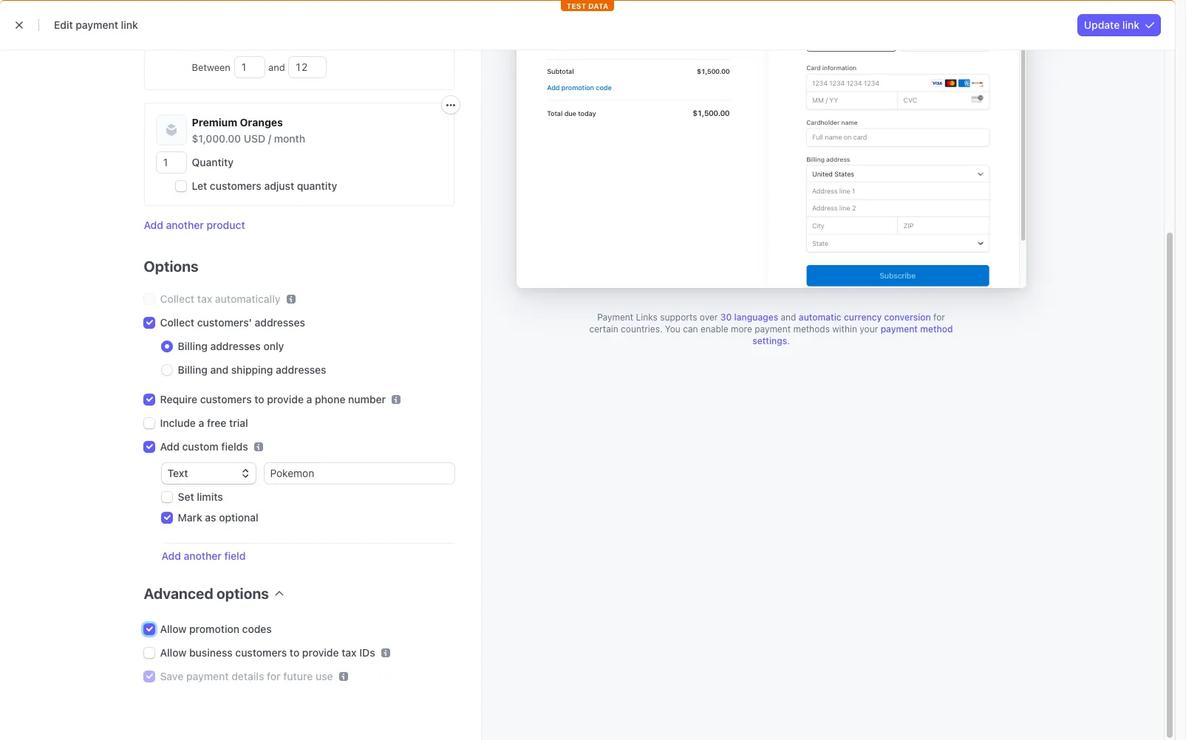 Task type: locate. For each thing, give the bounding box(es) containing it.
0 horizontal spatial to
[[255, 393, 264, 406]]

update link button
[[1079, 14, 1161, 35]]

mark as optional
[[178, 512, 259, 524]]

automatic currency conversion link
[[799, 312, 931, 323]]

free
[[207, 417, 227, 430]]

customers for let
[[210, 180, 262, 192]]

allow up save
[[160, 647, 187, 660]]

tax
[[197, 293, 212, 305], [342, 647, 357, 660]]

to up future
[[290, 647, 300, 660]]

0 vertical spatial collect
[[160, 293, 195, 305]]

more
[[731, 324, 753, 335]]

automatically
[[215, 293, 281, 305]]

use
[[316, 671, 333, 683]]

business
[[189, 647, 233, 660]]

1 horizontal spatial to
[[290, 647, 300, 660]]

customers up free at left bottom
[[200, 393, 252, 406]]

add up the options
[[144, 219, 163, 231]]

2 vertical spatial add
[[162, 550, 181, 563]]

allow for allow promotion codes
[[160, 623, 187, 636]]

0 vertical spatial for
[[934, 312, 946, 323]]

/
[[268, 132, 271, 145]]

connect
[[448, 41, 489, 53]]

collect
[[160, 293, 195, 305], [160, 316, 195, 329]]

allow down advanced
[[160, 623, 187, 636]]

for up method
[[934, 312, 946, 323]]

provide
[[267, 393, 304, 406], [302, 647, 339, 660]]

billing down customers'
[[178, 340, 208, 353]]

add inside button
[[144, 219, 163, 231]]

1 collect from the top
[[160, 293, 195, 305]]

0 horizontal spatial link
[[121, 18, 138, 31]]

to down shipping
[[255, 393, 264, 406]]

link up the payments
[[121, 18, 138, 31]]

2 vertical spatial customers
[[235, 647, 287, 660]]

developers
[[971, 41, 1026, 53]]

1 vertical spatial collect
[[160, 316, 195, 329]]

2 collect from the top
[[160, 316, 195, 329]]

1 vertical spatial tax
[[342, 647, 357, 660]]

1 vertical spatial and
[[781, 312, 797, 323]]

payment method settings link
[[753, 324, 953, 347]]

promotion
[[189, 623, 240, 636]]

add another field button
[[162, 549, 246, 564]]

add inside button
[[162, 550, 181, 563]]

billing left reports
[[344, 41, 374, 53]]

0 vertical spatial and
[[266, 61, 288, 73]]

allow promotion codes
[[160, 623, 272, 636]]

addresses up only at the top left of the page
[[255, 316, 305, 329]]

0 horizontal spatial a
[[199, 417, 204, 430]]

None search field
[[404, 7, 742, 26]]

you
[[665, 324, 681, 335]]

customers link
[[204, 38, 272, 56]]

billing for billing addresses only
[[178, 340, 208, 353]]

products link
[[275, 38, 334, 56]]

billing up require
[[178, 364, 208, 376]]

0 vertical spatial allow
[[160, 623, 187, 636]]

create button
[[927, 7, 988, 25]]

new
[[56, 11, 75, 22]]

premium
[[192, 116, 237, 129]]

Minimum adjustable quantity number field
[[235, 57, 264, 78]]

provide down shipping
[[267, 393, 304, 406]]

add down include
[[160, 441, 180, 453]]

collect left customers'
[[160, 316, 195, 329]]

billing addresses only
[[178, 340, 284, 353]]

0 vertical spatial customers
[[210, 180, 262, 192]]

a
[[307, 393, 312, 406], [199, 417, 204, 430]]

1 horizontal spatial a
[[307, 393, 312, 406]]

a left free at left bottom
[[199, 417, 204, 430]]

allow
[[160, 623, 187, 636], [160, 647, 187, 660]]

0 horizontal spatial and
[[210, 364, 229, 376]]

1 vertical spatial addresses
[[210, 340, 261, 353]]

set
[[178, 491, 194, 504]]

1 allow from the top
[[160, 623, 187, 636]]

2 horizontal spatial and
[[781, 312, 797, 323]]

0 horizontal spatial tax
[[197, 293, 212, 305]]

payment down business
[[186, 671, 229, 683]]

enable
[[701, 324, 729, 335]]

countries.
[[621, 324, 663, 335]]

payment up settings
[[755, 324, 791, 335]]

provide up use
[[302, 647, 339, 660]]

test
[[567, 63, 587, 72]]

1 horizontal spatial link
[[1123, 18, 1140, 31]]

payments link
[[76, 38, 139, 56]]

another left field
[[184, 550, 222, 563]]

for left future
[[267, 671, 281, 683]]

2 link from the left
[[1123, 18, 1140, 31]]

new brand
[[56, 11, 103, 22]]

1 vertical spatial allow
[[160, 647, 187, 660]]

addresses down only at the top left of the page
[[276, 364, 326, 376]]

1 horizontal spatial for
[[934, 312, 946, 323]]

collect down the options
[[160, 293, 195, 305]]

edit payment link
[[54, 18, 138, 31]]

and down "billing addresses only"
[[210, 364, 229, 376]]

another left product
[[166, 219, 204, 231]]

options
[[144, 258, 199, 275]]

payment inside tab panel
[[186, 671, 229, 683]]

1 horizontal spatial and
[[266, 61, 288, 73]]

include a free trial
[[160, 417, 248, 430]]

2 allow from the top
[[160, 647, 187, 660]]

more
[[507, 41, 532, 53]]

another inside button
[[166, 219, 204, 231]]

mode
[[1065, 41, 1093, 53]]

options
[[217, 586, 269, 603]]

Label name text field
[[264, 464, 454, 484]]

1 vertical spatial another
[[184, 550, 222, 563]]

link
[[121, 18, 138, 31], [1123, 18, 1140, 31]]

a left phone
[[307, 393, 312, 406]]

for certain countries. you can enable more payment methods within your
[[590, 312, 946, 335]]

addresses down the collect customers' addresses at the left top of the page
[[210, 340, 261, 353]]

customers for require
[[200, 393, 252, 406]]

customers
[[210, 180, 262, 192], [200, 393, 252, 406], [235, 647, 287, 660]]

phone
[[315, 393, 346, 406]]

include
[[160, 417, 196, 430]]

collect for collect customers' addresses
[[160, 316, 195, 329]]

0 vertical spatial another
[[166, 219, 204, 231]]

collect tax automatically
[[160, 293, 281, 305]]

billing link
[[337, 38, 382, 56]]

home
[[37, 41, 66, 53]]

add for add another field
[[162, 550, 181, 563]]

connect link
[[441, 38, 497, 56]]

0 vertical spatial addresses
[[255, 316, 305, 329]]

30 languages link
[[721, 312, 779, 323]]

tab panel
[[132, 0, 460, 705]]

products
[[282, 41, 327, 53]]

methods
[[794, 324, 830, 335]]

for
[[934, 312, 946, 323], [267, 671, 281, 683]]

tax left ids
[[342, 647, 357, 660]]

test
[[1042, 41, 1063, 53]]

1 vertical spatial for
[[267, 671, 281, 683]]

currency
[[844, 312, 882, 323]]

0 vertical spatial billing
[[344, 41, 374, 53]]

allow business customers to provide tax ids
[[160, 647, 375, 660]]

another for field
[[184, 550, 222, 563]]

update
[[1085, 18, 1120, 31]]

premium oranges $1,000.00 usd / month
[[192, 116, 305, 145]]

customers down codes
[[235, 647, 287, 660]]

optional
[[219, 512, 259, 524]]

and up .
[[781, 312, 797, 323]]

addresses
[[255, 316, 305, 329], [210, 340, 261, 353], [276, 364, 326, 376]]

0 vertical spatial add
[[144, 219, 163, 231]]

1 vertical spatial billing
[[178, 340, 208, 353]]

1 vertical spatial add
[[160, 441, 180, 453]]

2 vertical spatial billing
[[178, 364, 208, 376]]

your
[[860, 324, 879, 335]]

link right update
[[1123, 18, 1140, 31]]

collect customers' addresses
[[160, 316, 305, 329]]

save payment details for future use
[[160, 671, 333, 683]]

another inside button
[[184, 550, 222, 563]]

add up advanced
[[162, 550, 181, 563]]

oranges
[[240, 116, 283, 129]]

0 vertical spatial to
[[255, 393, 264, 406]]

and right minimum adjustable quantity number field
[[266, 61, 288, 73]]

billing and shipping addresses
[[178, 364, 326, 376]]

payment down conversion
[[881, 324, 918, 335]]

30
[[721, 312, 732, 323]]

trial
[[229, 417, 248, 430]]

.
[[788, 336, 790, 347]]

payment
[[76, 18, 118, 31], [755, 324, 791, 335], [881, 324, 918, 335], [186, 671, 229, 683]]

tax up customers'
[[197, 293, 212, 305]]

1 vertical spatial customers
[[200, 393, 252, 406]]

for inside for certain countries. you can enable more payment methods within your
[[934, 312, 946, 323]]

customers down quantity
[[210, 180, 262, 192]]



Task type: vqa. For each thing, say whether or not it's contained in the screenshot.
the middle Add
yes



Task type: describe. For each thing, give the bounding box(es) containing it.
conversion
[[885, 312, 931, 323]]

payment inside for certain countries. you can enable more payment methods within your
[[755, 324, 791, 335]]

payments
[[84, 41, 132, 53]]

balances link
[[142, 38, 201, 56]]

automatic
[[799, 312, 842, 323]]

update link
[[1085, 18, 1140, 31]]

edit
[[54, 18, 73, 31]]

future
[[283, 671, 313, 683]]

billing for billing and shipping addresses
[[178, 364, 208, 376]]

billing for billing
[[344, 41, 374, 53]]

over
[[700, 312, 718, 323]]

reports
[[392, 41, 430, 53]]

links
[[636, 312, 658, 323]]

link inside button
[[1123, 18, 1140, 31]]

product
[[207, 219, 245, 231]]

advanced
[[144, 586, 213, 603]]

0 vertical spatial tax
[[197, 293, 212, 305]]

brand
[[78, 11, 103, 22]]

customers
[[211, 41, 265, 53]]

0 horizontal spatial for
[[267, 671, 281, 683]]

add for add another product
[[144, 219, 163, 231]]

fields
[[221, 441, 248, 453]]

customers'
[[197, 316, 252, 329]]

require customers to provide a phone number
[[160, 393, 386, 406]]

2 vertical spatial and
[[210, 364, 229, 376]]

usd
[[244, 132, 266, 145]]

require
[[160, 393, 197, 406]]

number
[[348, 393, 386, 406]]

codes
[[242, 623, 272, 636]]

more button
[[500, 38, 554, 56]]

details
[[232, 671, 264, 683]]

payment
[[598, 312, 634, 323]]

create
[[936, 10, 964, 21]]

payment links supports over 30 languages and automatic currency conversion
[[598, 312, 931, 323]]

custom
[[182, 441, 219, 453]]

data
[[589, 63, 609, 72]]

Quantity number field
[[156, 152, 186, 173]]

adjust
[[264, 180, 294, 192]]

test mode
[[1042, 41, 1093, 53]]

add for add custom fields
[[160, 441, 180, 453]]

allow for allow business customers to provide tax ids
[[160, 647, 187, 660]]

balances
[[149, 41, 194, 53]]

only
[[264, 340, 284, 353]]

let
[[192, 180, 207, 192]]

supports
[[660, 312, 698, 323]]

0 vertical spatial a
[[307, 393, 312, 406]]

Maximum adjustable quantity number field
[[289, 57, 326, 78]]

add another product button
[[144, 218, 245, 233]]

as
[[205, 512, 216, 524]]

1 vertical spatial provide
[[302, 647, 339, 660]]

1 horizontal spatial tax
[[342, 647, 357, 660]]

reports link
[[385, 38, 438, 56]]

collect for collect tax automatically
[[160, 293, 195, 305]]

0 vertical spatial provide
[[267, 393, 304, 406]]

quantity
[[192, 156, 234, 169]]

between
[[192, 61, 233, 73]]

payment up the payments
[[76, 18, 118, 31]]

1 vertical spatial a
[[199, 417, 204, 430]]

set limits
[[178, 491, 223, 504]]

2 vertical spatial addresses
[[276, 364, 326, 376]]

within
[[833, 324, 858, 335]]

1 vertical spatial to
[[290, 647, 300, 660]]

$1,000.00
[[192, 132, 241, 145]]

new brand button
[[30, 6, 118, 27]]

advanced options
[[144, 586, 269, 603]]

tab panel containing options
[[132, 0, 460, 705]]

field
[[224, 550, 246, 563]]

ids
[[360, 647, 375, 660]]

save
[[160, 671, 184, 683]]

add custom fields
[[160, 441, 248, 453]]

payment method settings
[[753, 324, 953, 347]]

limits
[[197, 491, 223, 504]]

settings
[[753, 336, 788, 347]]

payment inside payment method settings
[[881, 324, 918, 335]]

1 link from the left
[[121, 18, 138, 31]]

another for product
[[166, 219, 204, 231]]

svg image
[[446, 101, 455, 110]]

mark
[[178, 512, 202, 524]]

shipping
[[231, 364, 273, 376]]

method
[[921, 324, 953, 335]]

let customers adjust quantity
[[192, 180, 337, 192]]

month
[[274, 132, 305, 145]]



